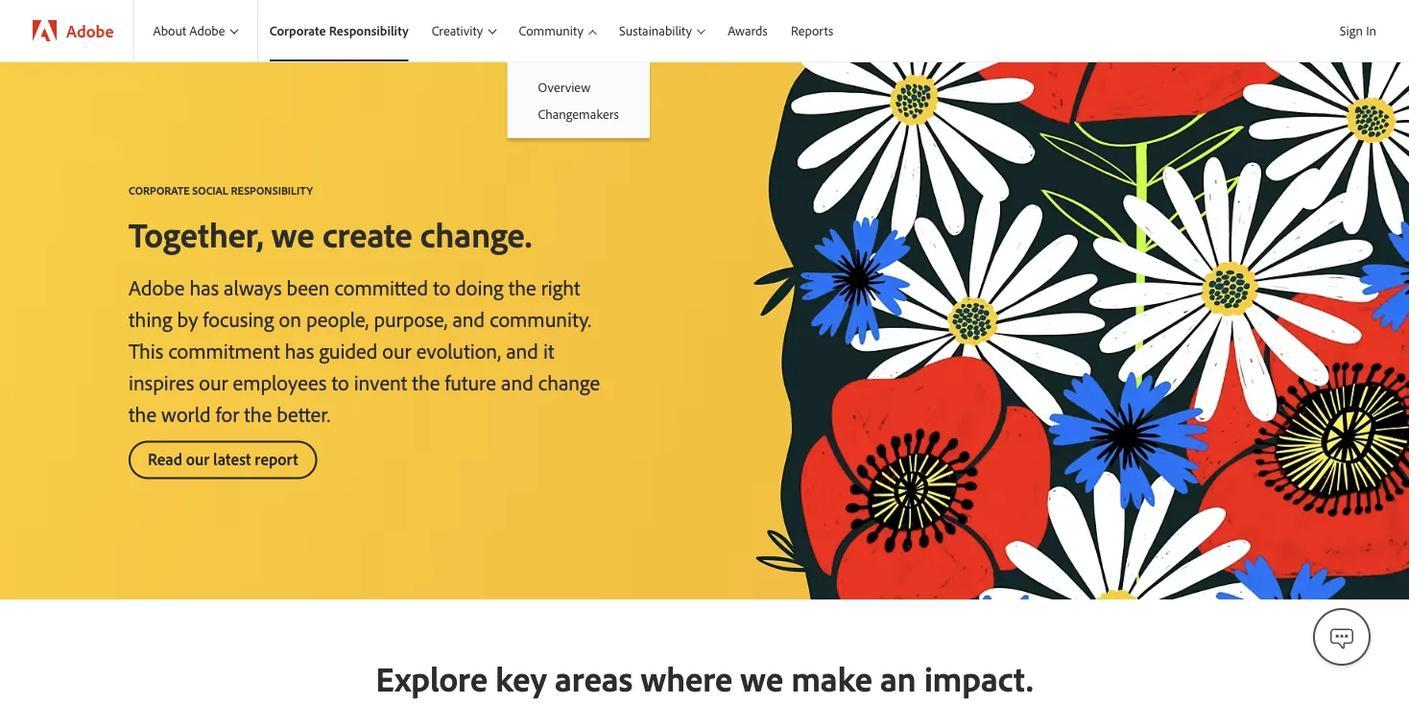 Task type: describe. For each thing, give the bounding box(es) containing it.
adobe for adobe has always been committed to doing the right thing by focusing on people, purpose, and community. this commitment has guided our evolution, and it inspires our employees to invent the future and change the world for the better.
[[129, 274, 185, 301]]

responsibility
[[231, 183, 313, 197]]

guided
[[319, 337, 378, 364]]

changemakers link
[[507, 100, 650, 127]]

the left future
[[412, 369, 440, 396]]

always
[[224, 274, 282, 301]]

impact.
[[924, 657, 1033, 701]]

together, we create change.
[[129, 212, 532, 256]]

1 vertical spatial and
[[506, 337, 538, 364]]

0 vertical spatial to
[[433, 274, 451, 301]]

been
[[287, 274, 330, 301]]

community.
[[490, 305, 591, 332]]

people,
[[306, 305, 369, 332]]

the up community. at the top left of the page
[[508, 274, 536, 301]]

sustainability button
[[608, 0, 716, 61]]

responsibility
[[329, 22, 409, 39]]

1 horizontal spatial has
[[285, 337, 314, 364]]

explore
[[376, 657, 488, 701]]

on
[[279, 305, 301, 332]]

the down inspires
[[129, 400, 156, 427]]

thing
[[129, 305, 172, 332]]

doing
[[455, 274, 504, 301]]

better.
[[277, 400, 330, 427]]

social
[[192, 183, 228, 197]]

for
[[216, 400, 239, 427]]

about adobe
[[153, 22, 225, 39]]

latest
[[213, 449, 251, 469]]

the right the for
[[244, 400, 272, 427]]

changemakers
[[538, 105, 619, 122]]

world
[[161, 400, 211, 427]]

change
[[538, 369, 600, 396]]

where
[[641, 657, 733, 701]]

2 vertical spatial our
[[186, 449, 210, 469]]

commitment
[[168, 337, 280, 364]]

overview
[[538, 79, 591, 96]]

creativity button
[[420, 0, 507, 61]]

invent
[[354, 369, 407, 396]]

group containing overview
[[507, 61, 650, 138]]

corporate responsibility link
[[258, 0, 420, 61]]

purpose,
[[374, 305, 448, 332]]

focusing
[[203, 305, 274, 332]]

adobe for adobe
[[66, 20, 114, 41]]

0 vertical spatial and
[[453, 305, 485, 332]]

it
[[543, 337, 554, 364]]

0 vertical spatial our
[[382, 337, 411, 364]]

community
[[519, 22, 584, 39]]

corporate for corporate social responsibility
[[129, 183, 190, 197]]

read
[[148, 449, 182, 469]]



Task type: vqa. For each thing, say whether or not it's contained in the screenshot.
Free
no



Task type: locate. For each thing, give the bounding box(es) containing it.
and right future
[[501, 369, 534, 396]]

adobe right about
[[189, 22, 225, 39]]

group
[[507, 61, 650, 138]]

2 horizontal spatial adobe
[[189, 22, 225, 39]]

an
[[880, 657, 917, 701]]

to left doing on the left of page
[[433, 274, 451, 301]]

sign
[[1340, 22, 1363, 39]]

our down commitment
[[199, 369, 228, 396]]

1 vertical spatial our
[[199, 369, 228, 396]]

1 horizontal spatial adobe
[[129, 274, 185, 301]]

has down the on
[[285, 337, 314, 364]]

reports
[[791, 22, 834, 39]]

awards
[[728, 22, 768, 39]]

report
[[255, 449, 298, 469]]

explore key areas where we make an impact.
[[376, 657, 1033, 701]]

0 horizontal spatial adobe
[[66, 20, 114, 41]]

evolution,
[[416, 337, 501, 364]]

0 vertical spatial has
[[190, 274, 219, 301]]

inspires
[[129, 369, 194, 396]]

has
[[190, 274, 219, 301], [285, 337, 314, 364]]

community button
[[507, 0, 608, 61]]

future
[[445, 369, 496, 396]]

this
[[129, 337, 164, 364]]

make
[[791, 657, 872, 701]]

adobe left about
[[66, 20, 114, 41]]

adobe inside dropdown button
[[189, 22, 225, 39]]

committed
[[335, 274, 428, 301]]

right
[[541, 274, 580, 301]]

0 vertical spatial we
[[272, 212, 315, 256]]

key
[[496, 657, 547, 701]]

0 horizontal spatial corporate
[[129, 183, 190, 197]]

adobe inside adobe has always been committed to doing the right thing by focusing on people, purpose, and community. this commitment has guided our evolution, and it inspires our employees to invent the future and change the world for the better.
[[129, 274, 185, 301]]

1 vertical spatial has
[[285, 337, 314, 364]]

our down purpose,
[[382, 337, 411, 364]]

0 horizontal spatial to
[[332, 369, 349, 396]]

has up the by
[[190, 274, 219, 301]]

about
[[153, 22, 186, 39]]

read our latest report link
[[129, 441, 317, 480]]

our
[[382, 337, 411, 364], [199, 369, 228, 396], [186, 449, 210, 469]]

corporate social responsibility
[[129, 183, 313, 197]]

0 vertical spatial corporate
[[270, 22, 326, 39]]

0 horizontal spatial has
[[190, 274, 219, 301]]

1 vertical spatial corporate
[[129, 183, 190, 197]]

together,
[[129, 212, 264, 256]]

to down guided at the left
[[332, 369, 349, 396]]

corporate for corporate responsibility
[[270, 22, 326, 39]]

2 vertical spatial and
[[501, 369, 534, 396]]

we
[[272, 212, 315, 256], [741, 657, 784, 701]]

change.
[[420, 212, 532, 256]]

and up evolution,
[[453, 305, 485, 332]]

corporate
[[270, 22, 326, 39], [129, 183, 190, 197]]

we left make
[[741, 657, 784, 701]]

1 horizontal spatial to
[[433, 274, 451, 301]]

and
[[453, 305, 485, 332], [506, 337, 538, 364], [501, 369, 534, 396]]

our right read
[[186, 449, 210, 469]]

reports link
[[779, 0, 845, 61]]

employees
[[233, 369, 327, 396]]

sustainability
[[619, 22, 692, 39]]

sign in
[[1340, 22, 1377, 39]]

corporate left the responsibility
[[270, 22, 326, 39]]

awards link
[[716, 0, 779, 61]]

adobe up thing
[[129, 274, 185, 301]]

in
[[1366, 22, 1377, 39]]

we down responsibility at top
[[272, 212, 315, 256]]

corporate left social
[[129, 183, 190, 197]]

1 vertical spatial to
[[332, 369, 349, 396]]

about adobe button
[[134, 0, 257, 61]]

0 horizontal spatial we
[[272, 212, 315, 256]]

corporate responsibility
[[270, 22, 409, 39]]

by
[[177, 305, 198, 332]]

1 vertical spatial we
[[741, 657, 784, 701]]

creativity
[[432, 22, 483, 39]]

sign in button
[[1336, 14, 1381, 47]]

areas
[[555, 657, 633, 701]]

1 horizontal spatial we
[[741, 657, 784, 701]]

adobe has always been committed to doing the right thing by focusing on people, purpose, and community. this commitment has guided our evolution, and it inspires our employees to invent the future and change the world for the better.
[[129, 274, 600, 427]]

and left it
[[506, 337, 538, 364]]

1 horizontal spatial corporate
[[270, 22, 326, 39]]

to
[[433, 274, 451, 301], [332, 369, 349, 396]]

adobe link
[[13, 0, 133, 61]]

create
[[323, 212, 412, 256]]

read our latest report
[[148, 449, 298, 469]]

adobe
[[66, 20, 114, 41], [189, 22, 225, 39], [129, 274, 185, 301]]

the
[[508, 274, 536, 301], [412, 369, 440, 396], [129, 400, 156, 427], [244, 400, 272, 427]]

overview link
[[507, 74, 650, 100]]



